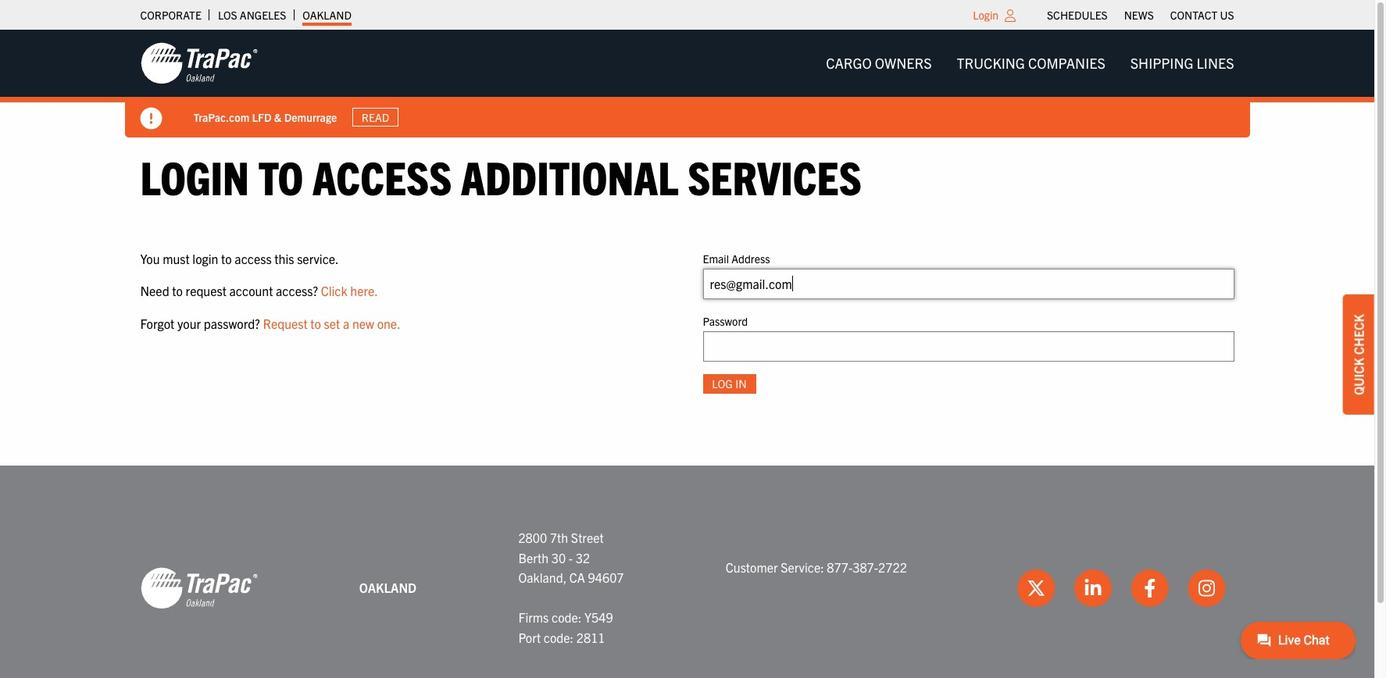 Task type: vqa. For each thing, say whether or not it's contained in the screenshot.
07:00 - 16:30
no



Task type: describe. For each thing, give the bounding box(es) containing it.
solid image
[[140, 108, 162, 130]]

companies
[[1028, 54, 1105, 72]]

request to set a new one. link
[[263, 315, 401, 331]]

demurrage
[[284, 110, 337, 124]]

2 oakland image from the top
[[140, 566, 257, 610]]

schedules
[[1047, 8, 1108, 22]]

service.
[[297, 250, 339, 266]]

los angeles
[[218, 8, 286, 22]]

password
[[703, 314, 748, 328]]

here.
[[350, 283, 378, 299]]

angeles
[[240, 8, 286, 22]]

lines
[[1197, 54, 1234, 72]]

7th
[[550, 530, 568, 545]]

2800
[[518, 530, 547, 545]]

oakland link
[[303, 4, 352, 26]]

2800 7th street berth 30 - 32 oakland, ca 94607
[[518, 530, 624, 585]]

login for login link at the right of the page
[[973, 8, 999, 22]]

news link
[[1124, 4, 1154, 26]]

a
[[343, 315, 349, 331]]

additional
[[461, 148, 679, 205]]

access
[[312, 148, 452, 205]]

shipping lines link
[[1118, 48, 1247, 79]]

request
[[186, 283, 226, 299]]

need to request account access? click here.
[[140, 283, 378, 299]]

owners
[[875, 54, 932, 72]]

click
[[321, 283, 347, 299]]

login
[[192, 250, 218, 266]]

to right need
[[172, 283, 183, 299]]

quick check
[[1351, 314, 1367, 395]]

-
[[569, 550, 573, 565]]

0 vertical spatial oakland
[[303, 8, 352, 22]]

email address
[[703, 251, 770, 265]]

trapac.com
[[193, 110, 249, 124]]

login to access additional services main content
[[125, 148, 1250, 419]]

2722
[[878, 560, 907, 575]]

trucking companies
[[957, 54, 1105, 72]]

cargo owners
[[826, 54, 932, 72]]

los angeles link
[[218, 4, 286, 26]]

none submit inside login to access additional services 'main content'
[[703, 374, 756, 394]]

contact us
[[1170, 8, 1234, 22]]

customer service: 877-387-2722
[[726, 560, 907, 575]]

quick
[[1351, 358, 1367, 395]]

news
[[1124, 8, 1154, 22]]

customer
[[726, 560, 778, 575]]

one.
[[377, 315, 401, 331]]

login to access additional services
[[140, 148, 862, 205]]

0 vertical spatial code:
[[552, 610, 582, 625]]

trucking
[[957, 54, 1025, 72]]

services
[[688, 148, 862, 205]]

387-
[[853, 560, 878, 575]]

schedules link
[[1047, 4, 1108, 26]]

this
[[275, 250, 294, 266]]

1 vertical spatial code:
[[544, 630, 574, 645]]

to right login
[[221, 250, 232, 266]]

1 vertical spatial oakland
[[359, 580, 417, 595]]

must
[[163, 250, 190, 266]]



Task type: locate. For each thing, give the bounding box(es) containing it.
corporate
[[140, 8, 201, 22]]

cargo
[[826, 54, 872, 72]]

0 horizontal spatial login
[[140, 148, 249, 205]]

port
[[518, 630, 541, 645]]

read
[[362, 110, 389, 124]]

0 vertical spatial menu bar
[[1039, 4, 1242, 26]]

your
[[177, 315, 201, 331]]

footer
[[0, 466, 1374, 678]]

berth
[[518, 550, 549, 565]]

1 vertical spatial menu bar
[[813, 48, 1247, 79]]

login left the light icon
[[973, 8, 999, 22]]

banner containing cargo owners
[[0, 30, 1386, 138]]

forgot your password? request to set a new one.
[[140, 315, 401, 331]]

footer containing 2800 7th street
[[0, 466, 1374, 678]]

0 horizontal spatial oakland
[[303, 8, 352, 22]]

street
[[571, 530, 604, 545]]

corporate link
[[140, 4, 201, 26]]

light image
[[1005, 9, 1016, 22]]

access
[[235, 250, 272, 266]]

new
[[352, 315, 374, 331]]

1 horizontal spatial login
[[973, 8, 999, 22]]

1 oakland image from the top
[[140, 41, 257, 85]]

&
[[274, 110, 282, 124]]

banner
[[0, 30, 1386, 138]]

1 horizontal spatial oakland
[[359, 580, 417, 595]]

32
[[576, 550, 590, 565]]

login inside 'main content'
[[140, 148, 249, 205]]

code:
[[552, 610, 582, 625], [544, 630, 574, 645]]

menu bar down the light icon
[[813, 48, 1247, 79]]

login link
[[973, 8, 999, 22]]

login down trapac.com
[[140, 148, 249, 205]]

firms code:  y549 port code:  2811
[[518, 610, 613, 645]]

trucking companies link
[[944, 48, 1118, 79]]

password?
[[204, 315, 260, 331]]

los
[[218, 8, 237, 22]]

read link
[[353, 108, 398, 127]]

0 vertical spatial oakland image
[[140, 41, 257, 85]]

to down &
[[258, 148, 303, 205]]

code: up 2811
[[552, 610, 582, 625]]

1 vertical spatial oakland image
[[140, 566, 257, 610]]

oakland image
[[140, 41, 257, 85], [140, 566, 257, 610]]

code: right port
[[544, 630, 574, 645]]

to left set
[[310, 315, 321, 331]]

30
[[551, 550, 566, 565]]

contact
[[1170, 8, 1217, 22]]

shipping lines
[[1130, 54, 1234, 72]]

shipping
[[1130, 54, 1193, 72]]

request
[[263, 315, 308, 331]]

contact us link
[[1170, 4, 1234, 26]]

forgot
[[140, 315, 174, 331]]

0 vertical spatial login
[[973, 8, 999, 22]]

y549
[[584, 610, 613, 625]]

check
[[1351, 314, 1367, 355]]

account
[[229, 283, 273, 299]]

trapac.com lfd & demurrage
[[193, 110, 337, 124]]

email
[[703, 251, 729, 265]]

set
[[324, 315, 340, 331]]

ca
[[569, 570, 585, 585]]

quick check link
[[1343, 295, 1374, 415]]

menu bar up shipping
[[1039, 4, 1242, 26]]

menu bar
[[1039, 4, 1242, 26], [813, 48, 1247, 79]]

access?
[[276, 283, 318, 299]]

oakland,
[[518, 570, 567, 585]]

lfd
[[252, 110, 272, 124]]

None submit
[[703, 374, 756, 394]]

address
[[732, 251, 770, 265]]

us
[[1220, 8, 1234, 22]]

oakland
[[303, 8, 352, 22], [359, 580, 417, 595]]

click here. link
[[321, 283, 378, 299]]

service:
[[781, 560, 824, 575]]

cargo owners link
[[813, 48, 944, 79]]

login
[[973, 8, 999, 22], [140, 148, 249, 205]]

877-
[[827, 560, 853, 575]]

menu bar containing schedules
[[1039, 4, 1242, 26]]

2811
[[576, 630, 605, 645]]

login for login to access additional services
[[140, 148, 249, 205]]

Email Address text field
[[703, 269, 1234, 299]]

to
[[258, 148, 303, 205], [221, 250, 232, 266], [172, 283, 183, 299], [310, 315, 321, 331]]

firms
[[518, 610, 549, 625]]

menu bar containing cargo owners
[[813, 48, 1247, 79]]

you must login to access this service.
[[140, 250, 339, 266]]

1 vertical spatial login
[[140, 148, 249, 205]]

need
[[140, 283, 169, 299]]

Password password field
[[703, 331, 1234, 362]]

you
[[140, 250, 160, 266]]

94607
[[588, 570, 624, 585]]



